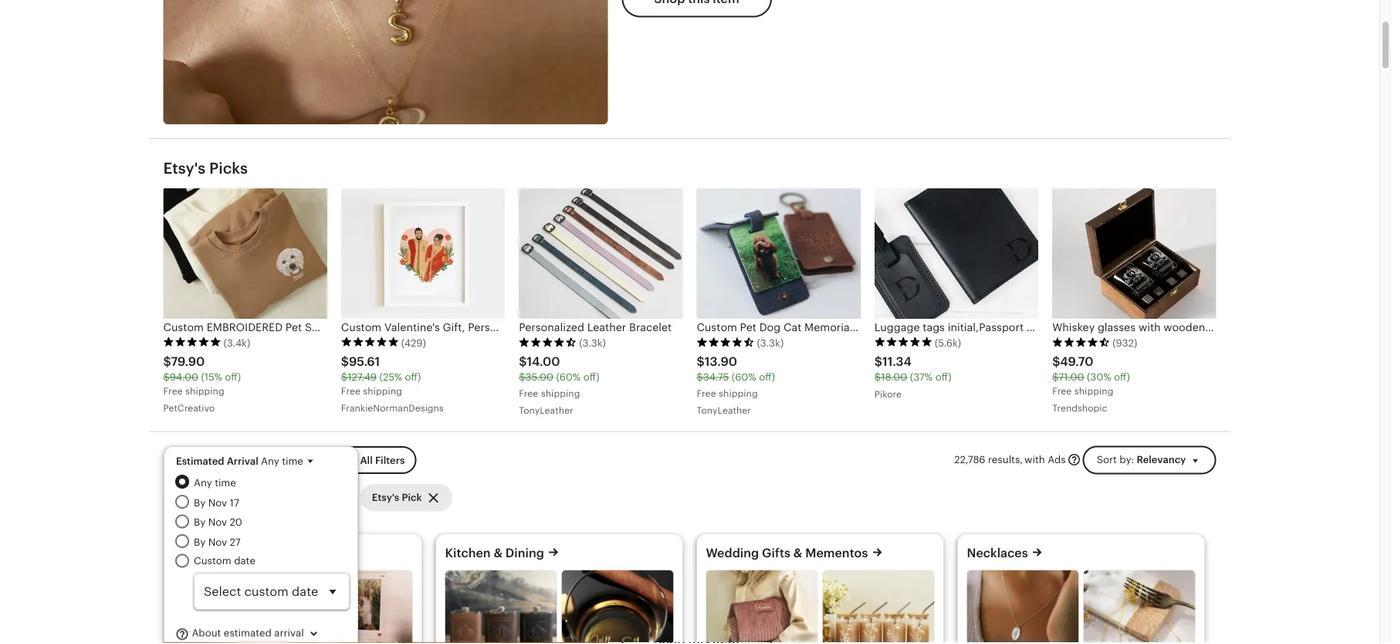 Task type: vqa. For each thing, say whether or not it's contained in the screenshot.
Party
no



Task type: describe. For each thing, give the bounding box(es) containing it.
free for 49.70
[[1053, 386, 1072, 397]]

(3.4k)
[[224, 337, 250, 349]]

by nov 20 link
[[194, 515, 350, 530]]

etsy's for etsy's pick
[[372, 493, 400, 504]]

custom embroidered pet sweatshirt, pet gifts, custom dog portrait sweatshirt, pet face shirt, dog mom gift, dog embroidery, pet crewneck image
[[163, 189, 327, 319]]

$ 49.70 $ 71.00 (30% off) free shipping trendshopic
[[1053, 355, 1131, 414]]

free for 14.00
[[519, 389, 539, 399]]

mementos
[[806, 547, 869, 561]]

etsy's picks
[[163, 160, 248, 178]]

ads
[[1048, 455, 1066, 466]]

by for by nov 20
[[194, 517, 206, 529]]

11.34
[[883, 355, 912, 369]]

13.90
[[705, 355, 738, 369]]

leather
[[588, 322, 627, 334]]

shipping for 79.90
[[185, 386, 225, 397]]

with
[[1025, 455, 1046, 466]]

(5.6k)
[[935, 337, 962, 349]]

34.75
[[704, 372, 729, 383]]

shipping for 95.61
[[363, 386, 403, 397]]

4.5 out of 5 stars image for 14.00
[[519, 337, 577, 348]]

5 out of 5 stars image for 79.90
[[163, 337, 221, 348]]

about estimated arrival
[[189, 628, 304, 640]]

(429)
[[402, 337, 426, 349]]

20
[[230, 517, 242, 529]]

(15%
[[201, 372, 222, 383]]

pikore
[[875, 390, 902, 400]]

etsy's for etsy's picks
[[163, 160, 206, 178]]

wedding
[[706, 547, 759, 561]]

custom
[[194, 556, 231, 567]]

date
[[234, 556, 256, 567]]

sort
[[1097, 455, 1118, 466]]

nov for 20
[[208, 517, 227, 529]]

custom whiskey glass with premium quality side and bottom engraving for any special occasion. image
[[562, 571, 674, 643]]

by nov 20
[[194, 517, 242, 529]]

all filters
[[360, 455, 405, 467]]

free for 13.90
[[697, 389, 717, 399]]

time inside select an estimated delivery date option group
[[215, 477, 236, 489]]

select an estimated delivery date option group
[[175, 476, 350, 610]]

bracelet
[[630, 322, 672, 334]]

custom makeup bag • personalised bridesmaid gifts • wedding gift • travel toiletry bag • cosmetic bag • birthday gift • gift for her image
[[706, 571, 818, 643]]

with ads
[[1025, 455, 1066, 466]]

custom pet dog cat memorial loss engraved gifts photo key chain personalized leather key ring keychain image
[[697, 189, 861, 319]]

free for 79.90
[[163, 386, 183, 397]]

94.00
[[170, 372, 198, 383]]

5 out of 5 stars image for 95.61
[[341, 337, 399, 348]]

35.00
[[526, 372, 554, 383]]

results,
[[989, 455, 1024, 466]]

custom date
[[194, 556, 256, 567]]

by:
[[1120, 455, 1135, 466]]

filters
[[375, 455, 405, 467]]

etsy's pick link
[[361, 484, 452, 512]]

whiskey glasses with wooden box, personalized whiskey glass, christmas gift, for boyfriend gifts, monogrammed whiskey glass image
[[1053, 189, 1217, 319]]

custom neon sign | neon sign | wedding signs | name neon sign | led neon light sign | wedding bridesmaid gifts | wall decor | home decor image
[[184, 571, 296, 643]]

trendshopic
[[1053, 403, 1108, 414]]

about
[[192, 628, 221, 640]]

(30%
[[1087, 372, 1112, 383]]

27
[[230, 537, 241, 548]]

71.00
[[1059, 372, 1085, 383]]

$ 11.34 $ 18.00 (37% off) pikore
[[875, 355, 952, 400]]

by nov 27 link
[[194, 535, 350, 550]]

3 5 out of 5 stars image from the left
[[875, 337, 933, 348]]

estimated arrival any time
[[176, 456, 303, 467]]

personalized leather bracelet image
[[519, 189, 683, 319]]

personalized song arcylic plaque, mothers day gift, valentines day gift, birthday gift, wedding gift, christmas gift, minimalist home decor image
[[301, 571, 413, 643]]



Task type: locate. For each thing, give the bounding box(es) containing it.
$
[[163, 355, 171, 369], [341, 355, 349, 369], [519, 355, 527, 369], [697, 355, 705, 369], [875, 355, 883, 369], [1053, 355, 1061, 369], [163, 372, 170, 383], [341, 372, 348, 383], [519, 372, 526, 383], [697, 372, 704, 383], [875, 372, 881, 383], [1053, 372, 1059, 383]]

by
[[194, 497, 206, 509], [194, 517, 206, 529], [194, 537, 206, 548]]

off) inside $ 14.00 $ 35.00 (60% off) free shipping tonyleather
[[584, 372, 600, 383]]

estimated
[[224, 628, 272, 640]]

any time
[[194, 477, 236, 489]]

necklaces link
[[967, 547, 1029, 561]]

wedding gifts & mementos
[[706, 547, 869, 561]]

tonyleather
[[519, 406, 574, 416], [697, 406, 751, 416]]

tonyleather down 35.00
[[519, 406, 574, 416]]

shipping down the (25%
[[363, 386, 403, 397]]

custom name cup with birth flower,birth month iced coffee cup,custom name tumbler,bridesmaid gifts idea,holiday gift,christmas gifts for her image
[[823, 571, 935, 643]]

off) inside '$ 79.90 $ 94.00 (15% off) free shipping petcreativo'
[[225, 372, 241, 383]]

$ 95.61 $ 127.49 (25% off) free shipping frankienormandesigns
[[341, 355, 444, 414]]

off) right (30%
[[1115, 372, 1131, 383]]

free for 95.61
[[341, 386, 361, 397]]

off) for 11.34
[[936, 372, 952, 383]]

by inside 'by nov 20' link
[[194, 517, 206, 529]]

2 (60% from the left
[[732, 372, 757, 383]]

by nov 27
[[194, 537, 241, 548]]

1 off) from the left
[[225, 372, 241, 383]]

any up any time link at bottom left
[[261, 456, 279, 467]]

arrival
[[274, 628, 304, 640]]

0 horizontal spatial time
[[215, 477, 236, 489]]

22,786
[[955, 455, 986, 466]]

1 (60% from the left
[[556, 372, 581, 383]]

luggage tags initial,passport holder personalized,leather luggage tag personalized,custom passport holder and luggage tag image
[[875, 189, 1039, 319]]

any
[[261, 456, 279, 467], [194, 477, 212, 489]]

time up by nov 17
[[215, 477, 236, 489]]

1 4.5 out of 5 stars image from the left
[[519, 337, 577, 348]]

127.49
[[348, 372, 377, 383]]

off) for 49.70
[[1115, 372, 1131, 383]]

off) for 13.90
[[759, 372, 776, 383]]

& left the dining
[[494, 547, 503, 561]]

etsy's left pick
[[372, 493, 400, 504]]

(60% right 35.00
[[556, 372, 581, 383]]

0 vertical spatial any
[[261, 456, 279, 467]]

2 4.5 out of 5 stars image from the left
[[697, 337, 755, 348]]

by for by nov 27
[[194, 537, 206, 548]]

off) inside "$ 11.34 $ 18.00 (37% off) pikore"
[[936, 372, 952, 383]]

1 horizontal spatial time
[[282, 456, 303, 467]]

(60% inside $ 13.90 $ 34.75 (60% off) free shipping tonyleather
[[732, 372, 757, 383]]

5 out of 5 stars image up 11.34
[[875, 337, 933, 348]]

tonyleather down 34.75 on the bottom right
[[697, 406, 751, 416]]

all filters button
[[332, 447, 417, 475]]

1 (3.3k) from the left
[[579, 337, 606, 349]]

about estimated arrival button
[[175, 620, 333, 643]]

shipping for 13.90
[[719, 389, 758, 399]]

estimated
[[176, 456, 224, 467]]

2 (3.3k) from the left
[[757, 337, 784, 349]]

2 & from the left
[[794, 547, 803, 561]]

22,786 results,
[[955, 455, 1024, 466]]

(60%
[[556, 372, 581, 383], [732, 372, 757, 383]]

personalized name necklace, 14k solid gold name necklace, custom silver name necklace, dainty necklace, 21st birthday gift, anniversary gift image
[[1084, 571, 1196, 643]]

17
[[230, 497, 239, 509]]

$ 13.90 $ 34.75 (60% off) free shipping tonyleather
[[697, 355, 776, 416]]

off) right 34.75 on the bottom right
[[759, 372, 776, 383]]

time
[[282, 456, 303, 467], [215, 477, 236, 489]]

tonyleather for 14.00
[[519, 406, 574, 416]]

49.70
[[1061, 355, 1094, 369]]

1 nov from the top
[[208, 497, 227, 509]]

frankienormandesigns
[[341, 403, 444, 414]]

0 horizontal spatial tonyleather
[[519, 406, 574, 416]]

any time link
[[194, 476, 350, 491]]

wedding gifts & mementos link
[[706, 547, 869, 561]]

1 horizontal spatial etsy's
[[372, 493, 400, 504]]

shipping inside '$ 79.90 $ 94.00 (15% off) free shipping petcreativo'
[[185, 386, 225, 397]]

off) right '(15%'
[[225, 372, 241, 383]]

5 out of 5 stars image up 79.90
[[163, 337, 221, 348]]

petcreativo
[[163, 403, 215, 414]]

1 by from the top
[[194, 497, 206, 509]]

free inside $ 14.00 $ 35.00 (60% off) free shipping tonyleather
[[519, 389, 539, 399]]

by inside by nov 27 link
[[194, 537, 206, 548]]

personalized
[[519, 322, 585, 334]]

0 vertical spatial by
[[194, 497, 206, 509]]

(3.3k) up $ 13.90 $ 34.75 (60% off) free shipping tonyleather
[[757, 337, 784, 349]]

by up custom
[[194, 537, 206, 548]]

free down 127.49
[[341, 386, 361, 397]]

(25%
[[380, 372, 403, 383]]

pick
[[402, 493, 422, 504]]

personalized leather bracelet
[[519, 322, 672, 334]]

2 horizontal spatial 5 out of 5 stars image
[[875, 337, 933, 348]]

$ 79.90 $ 94.00 (15% off) free shipping petcreativo
[[163, 355, 241, 414]]

by nov 17 link
[[194, 495, 350, 510]]

nov left 27
[[208, 537, 227, 548]]

0 horizontal spatial (60%
[[556, 372, 581, 383]]

14.00
[[527, 355, 560, 369]]

free inside the $ 95.61 $ 127.49 (25% off) free shipping frankienormandesigns
[[341, 386, 361, 397]]

etsy's
[[163, 160, 206, 178], [372, 493, 400, 504]]

off) for 95.61
[[405, 372, 421, 383]]

sort by: relevancy
[[1097, 455, 1187, 466]]

shipping down 35.00
[[541, 389, 580, 399]]

any inside select an estimated delivery date option group
[[194, 477, 212, 489]]

1 horizontal spatial 4.5 out of 5 stars image
[[697, 337, 755, 348]]

&
[[494, 547, 503, 561], [794, 547, 803, 561]]

shipping inside $ 49.70 $ 71.00 (30% off) free shipping trendshopic
[[1075, 386, 1114, 397]]

4.5 out of 5 stars image
[[519, 337, 577, 348], [697, 337, 755, 348], [1053, 337, 1111, 348]]

1 vertical spatial time
[[215, 477, 236, 489]]

dining
[[506, 547, 544, 561]]

(3.3k)
[[579, 337, 606, 349], [757, 337, 784, 349]]

by down by nov 17
[[194, 517, 206, 529]]

(3.3k) for 13.90
[[757, 337, 784, 349]]

1 tonyleather from the left
[[519, 406, 574, 416]]

etsy's left picks
[[163, 160, 206, 178]]

shipping
[[185, 386, 225, 397], [363, 386, 403, 397], [1075, 386, 1114, 397], [541, 389, 580, 399], [719, 389, 758, 399]]

by nov 17
[[194, 497, 239, 509]]

4.5 out of 5 stars image up 49.70
[[1053, 337, 1111, 348]]

off) for 79.90
[[225, 372, 241, 383]]

by down any time
[[194, 497, 206, 509]]

by for by nov 17
[[194, 497, 206, 509]]

free inside '$ 79.90 $ 94.00 (15% off) free shipping petcreativo'
[[163, 386, 183, 397]]

dainty birth flower necklace, birth flower necklace, silver necklace, personalized necklace for her, birthday gift, anniversary gift image
[[967, 571, 1079, 643]]

shipping for 14.00
[[541, 389, 580, 399]]

free down 71.00
[[1053, 386, 1072, 397]]

kitchen & dining link
[[445, 547, 544, 561]]

shipping down (30%
[[1075, 386, 1114, 397]]

4 off) from the left
[[759, 372, 776, 383]]

shipping down '(15%'
[[185, 386, 225, 397]]

(932)
[[1113, 337, 1138, 349]]

5 off) from the left
[[936, 372, 952, 383]]

2 by from the top
[[194, 517, 206, 529]]

79.90
[[171, 355, 205, 369]]

kitchen
[[445, 547, 491, 561]]

shipping inside $ 13.90 $ 34.75 (60% off) free shipping tonyleather
[[719, 389, 758, 399]]

shipping down 34.75 on the bottom right
[[719, 389, 758, 399]]

0 horizontal spatial 4.5 out of 5 stars image
[[519, 337, 577, 348]]

1 5 out of 5 stars image from the left
[[163, 337, 221, 348]]

hip flask, groomsmen gifts personalized, groomsmen gift flask, groomsman gift leather hip flask gift for him, initial hip flask for men7 image
[[445, 571, 557, 643]]

(60% for 14.00
[[556, 372, 581, 383]]

2 off) from the left
[[405, 372, 421, 383]]

free inside $ 49.70 $ 71.00 (30% off) free shipping trendshopic
[[1053, 386, 1072, 397]]

kitchen & dining
[[445, 547, 544, 561]]

3 off) from the left
[[584, 372, 600, 383]]

0 horizontal spatial etsy's
[[163, 160, 206, 178]]

(60% for 13.90
[[732, 372, 757, 383]]

arrival
[[227, 456, 259, 467]]

free down '94.00'
[[163, 386, 183, 397]]

0 horizontal spatial 5 out of 5 stars image
[[163, 337, 221, 348]]

free
[[163, 386, 183, 397], [341, 386, 361, 397], [1053, 386, 1072, 397], [519, 389, 539, 399], [697, 389, 717, 399]]

(60% inside $ 14.00 $ 35.00 (60% off) free shipping tonyleather
[[556, 372, 581, 383]]

3 by from the top
[[194, 537, 206, 548]]

nov left 20
[[208, 517, 227, 529]]

0 horizontal spatial (3.3k)
[[579, 337, 606, 349]]

by inside the by nov 17 link
[[194, 497, 206, 509]]

off) down personalized leather bracelet
[[584, 372, 600, 383]]

1 horizontal spatial tonyleather
[[697, 406, 751, 416]]

nov for 27
[[208, 537, 227, 548]]

off) for 14.00
[[584, 372, 600, 383]]

6 off) from the left
[[1115, 372, 1131, 383]]

2 horizontal spatial 4.5 out of 5 stars image
[[1053, 337, 1111, 348]]

(3.3k) for 14.00
[[579, 337, 606, 349]]

18.00
[[881, 372, 908, 383]]

(3.3k) down personalized leather bracelet
[[579, 337, 606, 349]]

off)
[[225, 372, 241, 383], [405, 372, 421, 383], [584, 372, 600, 383], [759, 372, 776, 383], [936, 372, 952, 383], [1115, 372, 1131, 383]]

nov for 17
[[208, 497, 227, 509]]

4.5 out of 5 stars image for 49.70
[[1053, 337, 1111, 348]]

5 out of 5 stars image up 95.61
[[341, 337, 399, 348]]

off) right '(37%'
[[936, 372, 952, 383]]

shipping inside the $ 95.61 $ 127.49 (25% off) free shipping frankienormandesigns
[[363, 386, 403, 397]]

0 vertical spatial nov
[[208, 497, 227, 509]]

5 out of 5 stars image
[[163, 337, 221, 348], [341, 337, 399, 348], [875, 337, 933, 348]]

4.5 out of 5 stars image down personalized at the left of the page
[[519, 337, 577, 348]]

3 nov from the top
[[208, 537, 227, 548]]

off) inside $ 49.70 $ 71.00 (30% off) free shipping trendshopic
[[1115, 372, 1131, 383]]

& right gifts at the right bottom of page
[[794, 547, 803, 561]]

all
[[360, 455, 373, 467]]

95.61
[[349, 355, 380, 369]]

free down 34.75 on the bottom right
[[697, 389, 717, 399]]

etsy's pick
[[372, 493, 422, 504]]

0 vertical spatial etsy's
[[163, 160, 206, 178]]

3 4.5 out of 5 stars image from the left
[[1053, 337, 1111, 348]]

1 horizontal spatial any
[[261, 456, 279, 467]]

0 horizontal spatial any
[[194, 477, 212, 489]]

nov
[[208, 497, 227, 509], [208, 517, 227, 529], [208, 537, 227, 548]]

(37%
[[911, 372, 933, 383]]

1 & from the left
[[494, 547, 503, 561]]

tonyleather inside $ 13.90 $ 34.75 (60% off) free shipping tonyleather
[[697, 406, 751, 416]]

relevancy
[[1137, 455, 1187, 466]]

shipping inside $ 14.00 $ 35.00 (60% off) free shipping tonyleather
[[541, 389, 580, 399]]

time up any time link at bottom left
[[282, 456, 303, 467]]

nov left 17
[[208, 497, 227, 509]]

1 horizontal spatial (3.3k)
[[757, 337, 784, 349]]

1 horizontal spatial (60%
[[732, 372, 757, 383]]

gifts
[[762, 547, 791, 561]]

1 vertical spatial nov
[[208, 517, 227, 529]]

free down 35.00
[[519, 389, 539, 399]]

1 vertical spatial etsy's
[[372, 493, 400, 504]]

0 horizontal spatial &
[[494, 547, 503, 561]]

off) right the (25%
[[405, 372, 421, 383]]

tonyleather inside $ 14.00 $ 35.00 (60% off) free shipping tonyleather
[[519, 406, 574, 416]]

1 vertical spatial any
[[194, 477, 212, 489]]

1 vertical spatial by
[[194, 517, 206, 529]]

custom valentine's gift, personalised, couple portrait, anniversary gift, bespoke wedding portrait, illustration, art print image
[[341, 189, 505, 319]]

picks
[[209, 160, 248, 178]]

$ 14.00 $ 35.00 (60% off) free shipping tonyleather
[[519, 355, 600, 416]]

2 5 out of 5 stars image from the left
[[341, 337, 399, 348]]

2 tonyleather from the left
[[697, 406, 751, 416]]

1 horizontal spatial 5 out of 5 stars image
[[341, 337, 399, 348]]

shipping for 49.70
[[1075, 386, 1114, 397]]

4.5 out of 5 stars image up 13.90
[[697, 337, 755, 348]]

1 horizontal spatial &
[[794, 547, 803, 561]]

2 nov from the top
[[208, 517, 227, 529]]

off) inside $ 13.90 $ 34.75 (60% off) free shipping tonyleather
[[759, 372, 776, 383]]

2 vertical spatial by
[[194, 537, 206, 548]]

any down estimated
[[194, 477, 212, 489]]

off) inside the $ 95.61 $ 127.49 (25% off) free shipping frankienormandesigns
[[405, 372, 421, 383]]

2 vertical spatial nov
[[208, 537, 227, 548]]

0 vertical spatial time
[[282, 456, 303, 467]]

necklaces
[[967, 547, 1029, 561]]

4.5 out of 5 stars image for 13.90
[[697, 337, 755, 348]]

tonyleather for 13.90
[[697, 406, 751, 416]]

free inside $ 13.90 $ 34.75 (60% off) free shipping tonyleather
[[697, 389, 717, 399]]

(60% down 13.90
[[732, 372, 757, 383]]



